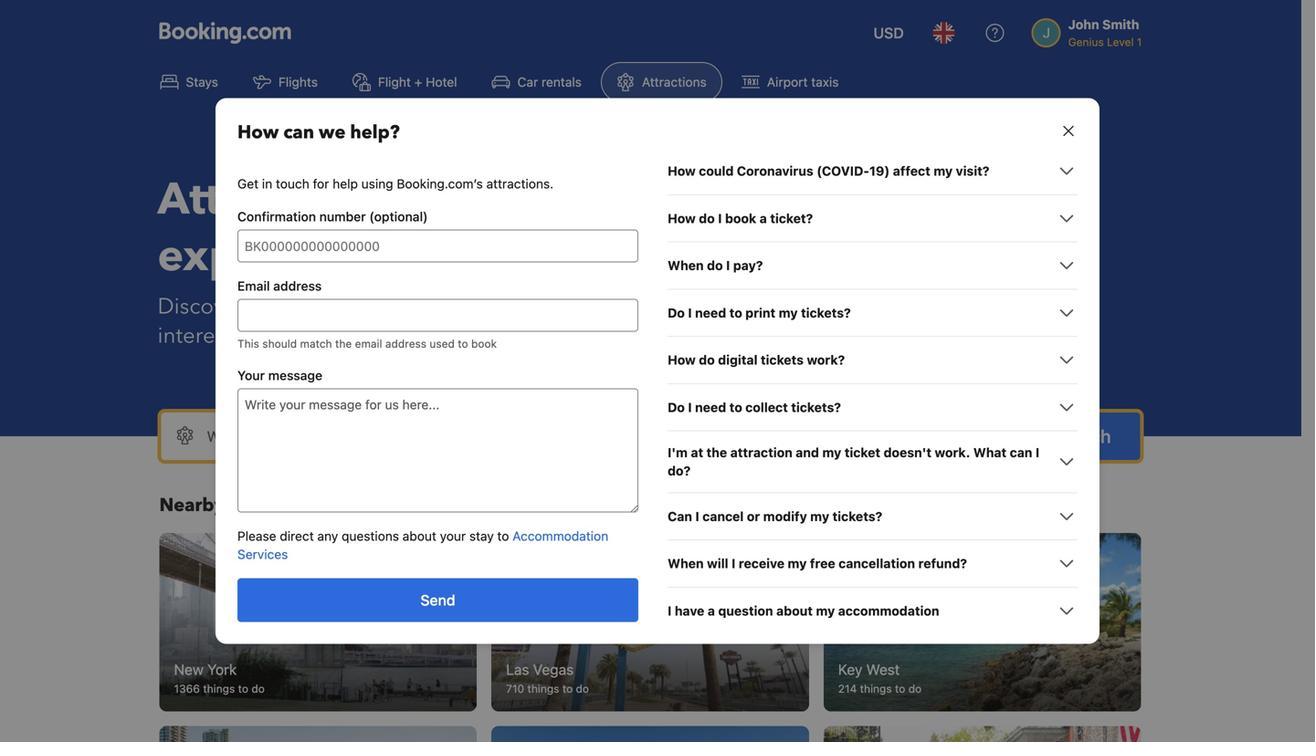 Task type: vqa. For each thing, say whether or not it's contained in the screenshot.
nearby destinations
yes



Task type: locate. For each thing, give the bounding box(es) containing it.
0 vertical spatial experiences
[[158, 226, 416, 286]]

new
[[174, 661, 204, 679]]

my inside i'm at the attraction and my ticket doesn't work. what can i do?
[[822, 445, 841, 460]]

tickets? inside can i cancel or modify my tickets? dropdown button
[[833, 509, 882, 524]]

2 when from the top
[[668, 556, 704, 571]]

1 vertical spatial do
[[668, 400, 685, 415]]

send
[[421, 592, 455, 609]]

about for question
[[776, 604, 813, 619]]

can inside i'm at the attraction and my ticket doesn't work. what can i do?
[[1010, 445, 1032, 460]]

0 horizontal spatial things
[[203, 683, 235, 696]]

do right 710
[[576, 683, 589, 696]]

my inside how could coronavirus (covid-19) affect my visit? dropdown button
[[934, 163, 953, 179]]

help?
[[350, 120, 400, 145]]

1 horizontal spatial the
[[707, 445, 727, 460]]

0 vertical spatial need
[[695, 305, 726, 320]]

to
[[577, 292, 598, 322], [729, 305, 742, 320], [458, 337, 468, 350], [729, 400, 742, 415], [497, 529, 509, 544], [238, 683, 248, 696], [562, 683, 573, 696], [895, 683, 905, 696]]

the right at
[[707, 445, 727, 460]]

my down free
[[816, 604, 835, 619]]

your left stay
[[440, 529, 466, 544]]

hotel
[[426, 74, 457, 90]]

1 vertical spatial book
[[471, 337, 497, 350]]

need for collect
[[695, 400, 726, 415]]

tickets? up the when will i receive my free cancellation refund? dropdown button
[[833, 509, 882, 524]]

and up this should match the email address used to book "alert"
[[407, 292, 445, 322]]

get
[[237, 176, 259, 191]]

do for do i need to print my tickets?
[[668, 305, 685, 320]]

how for how do digital tickets work?
[[668, 353, 696, 368]]

used
[[430, 337, 455, 350]]

i'm
[[668, 445, 688, 460]]

things
[[203, 683, 235, 696], [527, 683, 559, 696], [860, 683, 892, 696]]

your down when do i pay?
[[670, 292, 715, 322]]

need up at
[[695, 400, 726, 415]]

i down the could
[[718, 211, 722, 226]]

tickets? for modify
[[833, 509, 882, 524]]

and
[[613, 170, 694, 230], [407, 292, 445, 322], [247, 321, 286, 351], [796, 445, 819, 460]]

0 horizontal spatial experiences
[[158, 226, 416, 286]]

your inside 'how can we help?' dialog
[[440, 529, 466, 544]]

what
[[973, 445, 1007, 460]]

things inside las vegas 710 things to do
[[527, 683, 559, 696]]

can i cancel or modify my tickets? button
[[668, 506, 1078, 528]]

do?
[[668, 464, 691, 479]]

do down when do i pay?
[[668, 305, 685, 320]]

rentals
[[542, 74, 582, 90]]

i
[[718, 211, 722, 226], [726, 258, 730, 273], [688, 305, 692, 320], [688, 400, 692, 415], [1036, 445, 1040, 460], [695, 509, 699, 524], [732, 556, 736, 571], [668, 604, 672, 619]]

1 vertical spatial address
[[385, 337, 427, 350]]

0 horizontal spatial book
[[471, 337, 497, 350]]

1 horizontal spatial about
[[776, 604, 813, 619]]

1 vertical spatial about
[[776, 604, 813, 619]]

3 things from the left
[[860, 683, 892, 696]]

how up "in"
[[237, 120, 279, 145]]

when for when do i pay?
[[668, 258, 704, 273]]

destinations
[[229, 493, 338, 518]]

in
[[262, 176, 272, 191]]

1 vertical spatial the
[[707, 445, 727, 460]]

2 vertical spatial tickets?
[[833, 509, 882, 524]]

questions
[[342, 529, 399, 544]]

tickets? up work?
[[801, 305, 851, 320]]

email
[[237, 279, 270, 294]]

a
[[760, 211, 767, 226], [708, 604, 715, 619]]

+
[[414, 74, 422, 90]]

do i need to collect tickets?
[[668, 400, 841, 415]]

0 vertical spatial can
[[283, 120, 314, 145]]

nearby destinations
[[159, 493, 338, 518]]

1 horizontal spatial things
[[527, 683, 559, 696]]

how
[[237, 120, 279, 145], [668, 163, 696, 179], [668, 211, 696, 226], [668, 353, 696, 368]]

when will i receive my free cancellation refund?
[[668, 556, 967, 571]]

my inside do i need to print my tickets? dropdown button
[[779, 305, 798, 320]]

my for about
[[816, 604, 835, 619]]

my right the modify
[[810, 509, 829, 524]]

i'm at the attraction and my ticket doesn't work. what can i do?
[[668, 445, 1040, 479]]

a left ticket?
[[760, 211, 767, 226]]

how inside dropdown button
[[668, 163, 696, 179]]

how do i book a ticket?
[[668, 211, 813, 226]]

my inside the when will i receive my free cancellation refund? dropdown button
[[788, 556, 807, 571]]

1 when from the top
[[668, 258, 704, 273]]

how left digital at the right
[[668, 353, 696, 368]]

0 vertical spatial book
[[725, 211, 756, 226]]

collect
[[745, 400, 788, 415]]

0 vertical spatial tickets?
[[801, 305, 851, 320]]

0 vertical spatial about
[[403, 529, 436, 544]]

taxis
[[811, 74, 839, 90]]

do i need to collect tickets? button
[[668, 397, 1078, 419]]

email
[[355, 337, 382, 350]]

book inside how do i book a ticket? dropdown button
[[725, 211, 756, 226]]

number
[[319, 209, 366, 224]]

experiences up used
[[450, 292, 572, 322]]

0 vertical spatial match
[[603, 292, 665, 322]]

can left we
[[283, 120, 314, 145]]

1 horizontal spatial can
[[1010, 445, 1032, 460]]

how for how do i book a ticket?
[[668, 211, 696, 226]]

do i need to print my tickets? button
[[668, 302, 1078, 324]]

can
[[668, 509, 692, 524]]

this should match the email address used to book alert
[[237, 336, 638, 352]]

1 horizontal spatial experiences
[[450, 292, 572, 322]]

car rentals
[[517, 74, 582, 90]]

how left the could
[[668, 163, 696, 179]]

1 things from the left
[[203, 683, 235, 696]]

confirmation
[[237, 209, 316, 224]]

address left used
[[385, 337, 427, 350]]

need for print
[[695, 305, 726, 320]]

0 vertical spatial do
[[668, 305, 685, 320]]

my left ticket
[[822, 445, 841, 460]]

flight
[[378, 74, 411, 90]]

do right 214
[[909, 683, 922, 696]]

about for questions
[[403, 529, 436, 544]]

my inside i have a question about my accommodation dropdown button
[[816, 604, 835, 619]]

my inside can i cancel or modify my tickets? dropdown button
[[810, 509, 829, 524]]

do left pay?
[[707, 258, 723, 273]]

accommodation services link
[[237, 529, 608, 562]]

1 horizontal spatial address
[[385, 337, 427, 350]]

1 horizontal spatial your
[[670, 292, 715, 322]]

1 vertical spatial need
[[695, 400, 726, 415]]

i inside i'm at the attraction and my ticket doesn't work. what can i do?
[[1036, 445, 1040, 460]]

about right questions
[[403, 529, 436, 544]]

book up pay?
[[725, 211, 756, 226]]

search
[[1054, 426, 1111, 447]]

experiences down confirmation
[[158, 226, 416, 286]]

tickets?
[[801, 305, 851, 320], [791, 400, 841, 415], [833, 509, 882, 524]]

tickets? inside do i need to print my tickets? dropdown button
[[801, 305, 851, 320]]

i down when do i pay?
[[688, 305, 692, 320]]

do inside when do i pay? dropdown button
[[707, 258, 723, 273]]

airport taxis link
[[726, 62, 854, 102]]

about
[[403, 529, 436, 544], [776, 604, 813, 619]]

need down when do i pay?
[[695, 305, 726, 320]]

my left free
[[788, 556, 807, 571]]

do inside las vegas 710 things to do
[[576, 683, 589, 696]]

help
[[333, 176, 358, 191]]

book right used
[[471, 337, 497, 350]]

las
[[506, 661, 529, 679]]

when inside dropdown button
[[668, 556, 704, 571]]

experiences
[[158, 226, 416, 286], [450, 292, 572, 322]]

cancel
[[703, 509, 744, 524]]

to inside new york 1366 things to do
[[238, 683, 248, 696]]

1 vertical spatial tickets?
[[791, 400, 841, 415]]

0 horizontal spatial your
[[440, 529, 466, 544]]

when inside when do i pay? dropdown button
[[668, 258, 704, 273]]

cancellation
[[839, 556, 915, 571]]

about inside dropdown button
[[776, 604, 813, 619]]

2 things from the left
[[527, 683, 559, 696]]

do left digital at the right
[[699, 353, 715, 368]]

attraction
[[730, 445, 793, 460]]

0 horizontal spatial about
[[403, 529, 436, 544]]

things down west
[[860, 683, 892, 696]]

do up i'm at the right bottom of the page
[[668, 400, 685, 415]]

2 horizontal spatial things
[[860, 683, 892, 696]]

0 vertical spatial the
[[335, 337, 352, 350]]

do
[[668, 305, 685, 320], [668, 400, 685, 415]]

1 vertical spatial when
[[668, 556, 704, 571]]

the left email
[[335, 337, 352, 350]]

when left will
[[668, 556, 704, 571]]

can right what
[[1010, 445, 1032, 460]]

to inside "alert"
[[458, 337, 468, 350]]

i right can
[[695, 509, 699, 524]]

my right print
[[779, 305, 798, 320]]

i right will
[[732, 556, 736, 571]]

i right what
[[1036, 445, 1040, 460]]

things for west
[[860, 683, 892, 696]]

Confirmation number (optional) text field
[[237, 230, 638, 263]]

and up the your message
[[247, 321, 286, 351]]

accommodation services
[[237, 529, 608, 562]]

(covid-
[[817, 163, 869, 179]]

a right have
[[708, 604, 715, 619]]

2 need from the top
[[695, 400, 726, 415]]

flights link
[[237, 62, 333, 102]]

2 do from the top
[[668, 400, 685, 415]]

1 horizontal spatial match
[[603, 292, 665, 322]]

when left pay?
[[668, 258, 704, 273]]

and right 'attraction'
[[796, 445, 819, 460]]

address right email
[[273, 279, 322, 294]]

airport
[[767, 74, 808, 90]]

things for vegas
[[527, 683, 559, 696]]

work.
[[935, 445, 970, 460]]

do for do i need to collect tickets?
[[668, 400, 685, 415]]

0 vertical spatial a
[[760, 211, 767, 226]]

the
[[335, 337, 352, 350], [707, 445, 727, 460]]

could
[[699, 163, 734, 179]]

please
[[237, 529, 276, 544]]

how do digital tickets work?
[[668, 353, 845, 368]]

address
[[273, 279, 322, 294], [385, 337, 427, 350]]

0 vertical spatial when
[[668, 258, 704, 273]]

how can we help?
[[237, 120, 400, 145]]

how up when do i pay?
[[668, 211, 696, 226]]

do right 1366
[[251, 683, 265, 696]]

things inside new york 1366 things to do
[[203, 683, 235, 696]]

things for york
[[203, 683, 235, 696]]

710
[[506, 683, 524, 696]]

0 horizontal spatial can
[[283, 120, 314, 145]]

or
[[747, 509, 760, 524]]

1 horizontal spatial book
[[725, 211, 756, 226]]

0 vertical spatial address
[[273, 279, 322, 294]]

things down york
[[203, 683, 235, 696]]

search button
[[1024, 413, 1140, 460]]

your message
[[237, 368, 322, 383]]

any
[[317, 529, 338, 544]]

tickets
[[761, 353, 804, 368]]

york
[[207, 661, 237, 679]]

0 horizontal spatial a
[[708, 604, 715, 619]]

1 vertical spatial match
[[300, 337, 332, 350]]

do up when do i pay?
[[699, 211, 715, 226]]

my left visit?
[[934, 163, 953, 179]]

can
[[283, 120, 314, 145], [1010, 445, 1032, 460]]

confirmation number (optional)
[[237, 209, 428, 224]]

1 vertical spatial a
[[708, 604, 715, 619]]

things down vegas at left
[[527, 683, 559, 696]]

0 vertical spatial your
[[670, 292, 715, 322]]

new york image
[[159, 533, 477, 712]]

Your message text field
[[237, 389, 638, 513]]

attractions, activities and experiences discover new attractions and experiences to match your interests and travel style
[[158, 170, 715, 351]]

my
[[934, 163, 953, 179], [779, 305, 798, 320], [822, 445, 841, 460], [810, 509, 829, 524], [788, 556, 807, 571], [816, 604, 835, 619]]

my for and
[[822, 445, 841, 460]]

about right the question
[[776, 604, 813, 619]]

1 need from the top
[[695, 305, 726, 320]]

0 horizontal spatial the
[[335, 337, 352, 350]]

1 do from the top
[[668, 305, 685, 320]]

0 horizontal spatial match
[[300, 337, 332, 350]]

1 vertical spatial your
[[440, 529, 466, 544]]

1 vertical spatial can
[[1010, 445, 1032, 460]]

las vegas image
[[491, 533, 809, 712]]

things inside key west 214 things to do
[[860, 683, 892, 696]]

style
[[352, 321, 397, 351]]

tickets? down work?
[[791, 400, 841, 415]]



Task type: describe. For each thing, give the bounding box(es) containing it.
when do i pay?
[[668, 258, 763, 273]]

this should match the email address used to book
[[237, 337, 497, 350]]

free
[[810, 556, 835, 571]]

interests
[[158, 321, 242, 351]]

to inside attractions, activities and experiences discover new attractions and experiences to match your interests and travel style
[[577, 292, 598, 322]]

and left the could
[[613, 170, 694, 230]]

the inside "alert"
[[335, 337, 352, 350]]

stays
[[186, 74, 218, 90]]

how can we help? dialog
[[194, 76, 1122, 666]]

have
[[675, 604, 704, 619]]

discover
[[158, 292, 245, 322]]

digital
[[718, 353, 758, 368]]

to inside las vegas 710 things to do
[[562, 683, 573, 696]]

las vegas 710 things to do
[[506, 661, 589, 696]]

get in touch for help using booking.com's attractions.
[[237, 176, 554, 191]]

question
[[718, 604, 773, 619]]

attractions,
[[158, 170, 401, 230]]

car
[[517, 74, 538, 90]]

my for modify
[[810, 509, 829, 524]]

key west 214 things to do
[[838, 661, 922, 696]]

how do digital tickets work? button
[[668, 349, 1078, 371]]

do i need to print my tickets?
[[668, 305, 851, 320]]

flights
[[278, 74, 318, 90]]

message
[[268, 368, 322, 383]]

new york 1366 things to do
[[174, 661, 265, 696]]

booking.com's
[[397, 176, 483, 191]]

i have a question about my accommodation
[[668, 604, 939, 619]]

the inside i'm at the attraction and my ticket doesn't work. what can i do?
[[707, 445, 727, 460]]

do inside key west 214 things to do
[[909, 683, 922, 696]]

miami image
[[491, 727, 809, 743]]

to inside key west 214 things to do
[[895, 683, 905, 696]]

your inside attractions, activities and experiences discover new attractions and experiences to match your interests and travel style
[[670, 292, 715, 322]]

send button
[[237, 579, 638, 622]]

ticket
[[845, 445, 880, 460]]

match inside attractions, activities and experiences discover new attractions and experiences to match your interests and travel style
[[603, 292, 665, 322]]

1 horizontal spatial a
[[760, 211, 767, 226]]

flight + hotel
[[378, 74, 457, 90]]

match inside "alert"
[[300, 337, 332, 350]]

attractions
[[642, 74, 707, 90]]

san diego image
[[159, 727, 477, 743]]

1 vertical spatial experiences
[[450, 292, 572, 322]]

travel
[[291, 321, 346, 351]]

i up at
[[688, 400, 692, 415]]

affect
[[893, 163, 930, 179]]

key
[[838, 661, 863, 679]]

how could coronavirus (covid-19) affect my visit?
[[668, 163, 989, 179]]

when do i pay? button
[[668, 255, 1078, 277]]

coronavirus
[[737, 163, 813, 179]]

west
[[866, 661, 900, 679]]

direct
[[280, 529, 314, 544]]

key west image
[[824, 533, 1141, 712]]

when will i receive my free cancellation refund? button
[[668, 553, 1078, 575]]

accommodation
[[838, 604, 939, 619]]

accommodation
[[513, 529, 608, 544]]

book inside this should match the email address used to book "alert"
[[471, 337, 497, 350]]

your
[[237, 368, 265, 383]]

car rentals link
[[476, 62, 597, 102]]

i left pay?
[[726, 258, 730, 273]]

refund?
[[918, 556, 967, 571]]

i have a question about my accommodation button
[[668, 600, 1078, 622]]

ticket?
[[770, 211, 813, 226]]

please direct any questions about your stay to
[[237, 529, 513, 544]]

tickets? inside do i need to collect tickets? dropdown button
[[791, 400, 841, 415]]

work?
[[807, 353, 845, 368]]

attractions link
[[601, 62, 722, 102]]

pay?
[[733, 258, 763, 273]]

new
[[250, 292, 292, 322]]

when for when will i receive my free cancellation refund?
[[668, 556, 704, 571]]

how for how can we help?
[[237, 120, 279, 145]]

flight + hotel link
[[337, 62, 473, 102]]

print
[[745, 305, 776, 320]]

airport taxis
[[767, 74, 839, 90]]

tickets? for print
[[801, 305, 851, 320]]

will
[[707, 556, 728, 571]]

can i cancel or modify my tickets?
[[668, 509, 882, 524]]

do inside how do digital tickets work? dropdown button
[[699, 353, 715, 368]]

do inside new york 1366 things to do
[[251, 683, 265, 696]]

services
[[237, 547, 288, 562]]

214
[[838, 683, 857, 696]]

this
[[237, 337, 259, 350]]

nearby
[[159, 493, 225, 518]]

booking.com image
[[159, 22, 291, 44]]

1366
[[174, 683, 200, 696]]

how for how could coronavirus (covid-19) affect my visit?
[[668, 163, 696, 179]]

visit?
[[956, 163, 989, 179]]

i left have
[[668, 604, 672, 619]]

do inside how do i book a ticket? dropdown button
[[699, 211, 715, 226]]

vegas
[[533, 661, 574, 679]]

19)
[[869, 163, 890, 179]]

using
[[361, 176, 393, 191]]

touch
[[276, 176, 309, 191]]

for
[[313, 176, 329, 191]]

my for print
[[779, 305, 798, 320]]

at
[[691, 445, 703, 460]]

doesn't
[[884, 445, 932, 460]]

new orleans image
[[824, 727, 1141, 743]]

receive
[[739, 556, 785, 571]]

address inside "alert"
[[385, 337, 427, 350]]

how could coronavirus (covid-19) affect my visit? button
[[668, 160, 1078, 182]]

attractions.
[[486, 176, 554, 191]]

we
[[319, 120, 346, 145]]

0 horizontal spatial address
[[273, 279, 322, 294]]

and inside i'm at the attraction and my ticket doesn't work. what can i do?
[[796, 445, 819, 460]]

activities
[[412, 170, 602, 230]]

attractions
[[297, 292, 401, 322]]

Email address email field
[[237, 299, 638, 332]]



